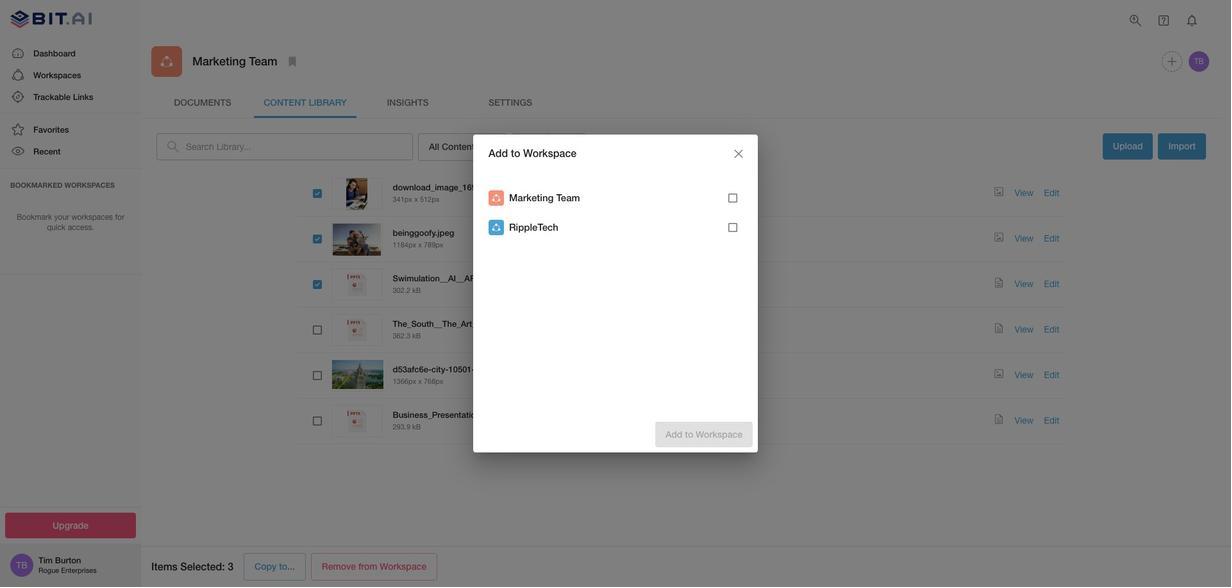 Task type: vqa. For each thing, say whether or not it's contained in the screenshot.
Documents "link"
yes



Task type: locate. For each thing, give the bounding box(es) containing it.
kb right 293.9
[[412, 423, 421, 431]]

view for the_south__the_art_of_the_cypress.pptx
[[1015, 324, 1034, 335]]

remove from workspace
[[322, 561, 427, 572]]

x for beinggoofy.jpeg
[[418, 241, 422, 249]]

1 vertical spatial x
[[418, 241, 422, 249]]

content right all
[[442, 141, 475, 152]]

workspace
[[523, 147, 577, 159], [380, 561, 427, 572]]

workspace right the from
[[380, 561, 427, 572]]

content
[[264, 97, 306, 108], [442, 141, 475, 152]]

1 edit link from the top
[[1044, 188, 1060, 198]]

group
[[512, 133, 585, 161]]

marketing inside add to workspace dialog
[[509, 192, 554, 203]]

rogue
[[38, 567, 59, 575]]

edit link
[[1044, 188, 1060, 198], [1044, 233, 1060, 244], [1044, 279, 1060, 289], [1044, 324, 1060, 335], [1044, 370, 1060, 380], [1044, 415, 1060, 426]]

download_image_1697754168778.png 341px x 512px
[[393, 182, 540, 203]]

edit for d53afc6e-city-10501-171d052ebcc.jpg
[[1044, 370, 1060, 380]]

upload button
[[1103, 133, 1154, 161], [1103, 133, 1154, 159]]

kb inside the_south__the_art_of_the_cypress.pptx 362.3 kb
[[412, 332, 421, 340]]

bookmark
[[17, 213, 52, 222]]

0 vertical spatial x
[[414, 195, 418, 203]]

dashboard button
[[0, 42, 141, 64]]

3 view link from the top
[[1015, 279, 1034, 289]]

4 edit link from the top
[[1044, 324, 1060, 335]]

items selected: 3
[[151, 561, 234, 573]]

recent
[[33, 146, 61, 157]]

all content button
[[418, 133, 506, 161]]

edit
[[1044, 188, 1060, 198], [1044, 233, 1060, 244], [1044, 279, 1060, 289], [1044, 324, 1060, 335], [1044, 370, 1060, 380], [1044, 415, 1060, 426]]

0 horizontal spatial marketing
[[192, 54, 246, 68]]

beinggoofy.jpeg 1184px x 789px
[[393, 227, 454, 249]]

1 view link from the top
[[1015, 188, 1034, 198]]

1 horizontal spatial workspace
[[523, 147, 577, 159]]

x
[[414, 195, 418, 203], [418, 241, 422, 249], [418, 378, 422, 385]]

business_presentation_for_serious_business.pptx 293.9 kb
[[393, 410, 588, 431]]

upgrade button
[[5, 513, 136, 539]]

5 view link from the top
[[1015, 370, 1034, 380]]

362.3
[[393, 332, 411, 340]]

workspace right to
[[523, 147, 577, 159]]

edit link for beinggoofy.jpeg
[[1044, 233, 1060, 244]]

0 vertical spatial tb
[[1195, 57, 1204, 66]]

x for download_image_1697754168778.png
[[414, 195, 418, 203]]

workspaces
[[33, 70, 81, 80]]

2 view link from the top
[[1015, 233, 1034, 244]]

2 vertical spatial kb
[[412, 423, 421, 431]]

1 vertical spatial tb
[[16, 561, 27, 571]]

x left 768px
[[418, 378, 422, 385]]

items
[[151, 561, 178, 573]]

edit link for swimulation__ai__ar__vr__vi__and_haptic_feedback.pptx
[[1044, 279, 1060, 289]]

trackable
[[33, 92, 71, 102]]

content inside button
[[442, 141, 475, 152]]

x inside beinggoofy.jpeg 1184px x 789px
[[418, 241, 422, 249]]

team up the rippletech
[[556, 192, 580, 203]]

for
[[115, 213, 124, 222]]

marketing team up the rippletech
[[509, 192, 580, 203]]

0 horizontal spatial tb
[[16, 561, 27, 571]]

marketing team up documents
[[192, 54, 278, 68]]

x down beinggoofy.jpeg
[[418, 241, 422, 249]]

4 view from the top
[[1015, 324, 1034, 335]]

insights link
[[357, 87, 459, 118]]

marketing up the rippletech
[[509, 192, 554, 203]]

2 vertical spatial x
[[418, 378, 422, 385]]

workspace inside "remove from workspace" button
[[380, 561, 427, 572]]

1 horizontal spatial content
[[442, 141, 475, 152]]

team
[[249, 54, 278, 68], [556, 192, 580, 203]]

swimulation__ai__ar__vr__vi__and_haptic_feedback.pptx 302.2 kb
[[393, 273, 625, 294]]

kb right 362.3
[[412, 332, 421, 340]]

edit link for business_presentation_for_serious_business.pptx
[[1044, 415, 1060, 426]]

2 view from the top
[[1015, 233, 1034, 244]]

edit link for d53afc6e-city-10501-171d052ebcc.jpg
[[1044, 370, 1060, 380]]

to...
[[279, 561, 295, 572]]

copy to... button
[[244, 554, 306, 581]]

3 view from the top
[[1015, 279, 1034, 289]]

upload
[[1113, 140, 1143, 151]]

burton
[[55, 556, 81, 566]]

6 view from the top
[[1015, 415, 1034, 426]]

workspace inside add to workspace dialog
[[523, 147, 577, 159]]

1 horizontal spatial marketing
[[509, 192, 554, 203]]

kb for swimulation__ai__ar__vr__vi__and_haptic_feedback.pptx
[[412, 287, 421, 294]]

0 vertical spatial kb
[[412, 287, 421, 294]]

team left bookmark image
[[249, 54, 278, 68]]

copy to...
[[255, 561, 295, 572]]

1 edit from the top
[[1044, 188, 1060, 198]]

1 view from the top
[[1015, 188, 1034, 198]]

from
[[358, 561, 377, 572]]

content down bookmark image
[[264, 97, 306, 108]]

789px
[[424, 241, 444, 249]]

5 view from the top
[[1015, 370, 1034, 380]]

0 horizontal spatial team
[[249, 54, 278, 68]]

1 horizontal spatial marketing team
[[509, 192, 580, 203]]

marketing up documents
[[192, 54, 246, 68]]

1 vertical spatial workspace
[[380, 561, 427, 572]]

team inside add to workspace dialog
[[556, 192, 580, 203]]

3 kb from the top
[[412, 423, 421, 431]]

view for download_image_1697754168778.png
[[1015, 188, 1034, 198]]

recent button
[[0, 141, 141, 163]]

1 vertical spatial content
[[442, 141, 475, 152]]

tab list containing documents
[[151, 87, 1212, 118]]

1 kb from the top
[[412, 287, 421, 294]]

1 vertical spatial team
[[556, 192, 580, 203]]

view link for business_presentation_for_serious_business.pptx
[[1015, 415, 1034, 426]]

0 vertical spatial workspace
[[523, 147, 577, 159]]

0 horizontal spatial workspace
[[380, 561, 427, 572]]

6 edit from the top
[[1044, 415, 1060, 426]]

view link
[[1015, 188, 1034, 198], [1015, 233, 1034, 244], [1015, 279, 1034, 289], [1015, 324, 1034, 335], [1015, 370, 1034, 380], [1015, 415, 1034, 426]]

0 horizontal spatial content
[[264, 97, 306, 108]]

marketing team
[[192, 54, 278, 68], [509, 192, 580, 203]]

settings link
[[459, 87, 562, 118]]

marketing
[[192, 54, 246, 68], [509, 192, 554, 203]]

x left 512px
[[414, 195, 418, 203]]

0 vertical spatial content
[[264, 97, 306, 108]]

5 edit from the top
[[1044, 370, 1060, 380]]

0 horizontal spatial marketing team
[[192, 54, 278, 68]]

documents link
[[151, 87, 254, 118]]

kb right 302.2
[[412, 287, 421, 294]]

d53afc6e-city-10501-171d052ebcc.jpg 1366px x 768px
[[393, 364, 541, 385]]

1 vertical spatial marketing team
[[509, 192, 580, 203]]

kb
[[412, 287, 421, 294], [412, 332, 421, 340], [412, 423, 421, 431]]

1 vertical spatial marketing
[[509, 192, 554, 203]]

3 edit link from the top
[[1044, 279, 1060, 289]]

view
[[1015, 188, 1034, 198], [1015, 233, 1034, 244], [1015, 279, 1034, 289], [1015, 324, 1034, 335], [1015, 370, 1034, 380], [1015, 415, 1034, 426]]

view link for the_south__the_art_of_the_cypress.pptx
[[1015, 324, 1034, 335]]

302.2
[[393, 287, 411, 294]]

1 vertical spatial kb
[[412, 332, 421, 340]]

6 edit link from the top
[[1044, 415, 1060, 426]]

4 view link from the top
[[1015, 324, 1034, 335]]

tab list
[[151, 87, 1212, 118]]

remove
[[322, 561, 356, 572]]

10501-
[[449, 364, 475, 374]]

add
[[489, 147, 508, 159]]

all content
[[429, 141, 475, 152]]

workspaces
[[64, 181, 115, 189]]

3 edit from the top
[[1044, 279, 1060, 289]]

2 edit from the top
[[1044, 233, 1060, 244]]

5 edit link from the top
[[1044, 370, 1060, 380]]

1366px
[[393, 378, 416, 385]]

6 view link from the top
[[1015, 415, 1034, 426]]

1 horizontal spatial team
[[556, 192, 580, 203]]

2 edit link from the top
[[1044, 233, 1060, 244]]

4 edit from the top
[[1044, 324, 1060, 335]]

1 horizontal spatial tb
[[1195, 57, 1204, 66]]

favorites
[[33, 125, 69, 135]]

view link for swimulation__ai__ar__vr__vi__and_haptic_feedback.pptx
[[1015, 279, 1034, 289]]

your
[[54, 213, 69, 222]]

2 kb from the top
[[412, 332, 421, 340]]

kb inside swimulation__ai__ar__vr__vi__and_haptic_feedback.pptx 302.2 kb
[[412, 287, 421, 294]]

1184px
[[393, 241, 416, 249]]

edit link for the_south__the_art_of_the_cypress.pptx
[[1044, 324, 1060, 335]]

x inside the download_image_1697754168778.png 341px x 512px
[[414, 195, 418, 203]]

edit for business_presentation_for_serious_business.pptx
[[1044, 415, 1060, 426]]

to
[[511, 147, 520, 159]]

add to workspace
[[489, 147, 577, 159]]

insights
[[387, 97, 429, 108]]

tb
[[1195, 57, 1204, 66], [16, 561, 27, 571]]

kb inside "business_presentation_for_serious_business.pptx 293.9 kb"
[[412, 423, 421, 431]]

tim burton rogue enterprises
[[38, 556, 97, 575]]

512px
[[420, 195, 440, 203]]

293.9
[[393, 423, 411, 431]]



Task type: describe. For each thing, give the bounding box(es) containing it.
business_presentation_for_serious_business.pptx
[[393, 410, 588, 420]]

workspaces button
[[0, 64, 141, 86]]

edit for download_image_1697754168778.png
[[1044, 188, 1060, 198]]

tim
[[38, 556, 53, 566]]

trackable links
[[33, 92, 93, 102]]

selected:
[[180, 561, 225, 573]]

view link for beinggoofy.jpeg
[[1015, 233, 1034, 244]]

171d052ebcc.jpg
[[475, 364, 541, 374]]

download_image_1697754168778.png
[[393, 182, 540, 192]]

341px
[[393, 195, 412, 203]]

edit for swimulation__ai__ar__vr__vi__and_haptic_feedback.pptx
[[1044, 279, 1060, 289]]

workspaces
[[71, 213, 113, 222]]

settings
[[489, 97, 532, 108]]

view for business_presentation_for_serious_business.pptx
[[1015, 415, 1034, 426]]

import
[[1169, 140, 1196, 151]]

remove from workspace button
[[311, 554, 438, 581]]

dashboard
[[33, 48, 76, 58]]

import button
[[1159, 133, 1206, 159]]

trackable links button
[[0, 86, 141, 108]]

0 vertical spatial marketing team
[[192, 54, 278, 68]]

bookmarked workspaces
[[10, 181, 115, 189]]

view for swimulation__ai__ar__vr__vi__and_haptic_feedback.pptx
[[1015, 279, 1034, 289]]

city-
[[432, 364, 449, 374]]

marketing team inside add to workspace dialog
[[509, 192, 580, 203]]

the_south__the_art_of_the_cypress.pptx
[[393, 319, 556, 329]]

upgrade
[[53, 520, 89, 531]]

the_south__the_art_of_the_cypress.pptx 362.3 kb
[[393, 319, 556, 340]]

768px
[[424, 378, 444, 385]]

Search Library... search field
[[186, 133, 413, 160]]

d53afc6e-
[[393, 364, 432, 374]]

view for beinggoofy.jpeg
[[1015, 233, 1034, 244]]

kb for business_presentation_for_serious_business.pptx
[[412, 423, 421, 431]]

bookmark your workspaces for quick access.
[[17, 213, 124, 232]]

links
[[73, 92, 93, 102]]

x inside d53afc6e-city-10501-171d052ebcc.jpg 1366px x 768px
[[418, 378, 422, 385]]

rippletech
[[509, 221, 559, 233]]

documents
[[174, 97, 231, 108]]

view link for d53afc6e-city-10501-171d052ebcc.jpg
[[1015, 370, 1034, 380]]

tb inside button
[[1195, 57, 1204, 66]]

all
[[429, 141, 439, 152]]

workspace for add to workspace
[[523, 147, 577, 159]]

view for d53afc6e-city-10501-171d052ebcc.jpg
[[1015, 370, 1034, 380]]

kb for the_south__the_art_of_the_cypress.pptx
[[412, 332, 421, 340]]

content library
[[264, 97, 347, 108]]

add to workspace dialog
[[473, 135, 758, 453]]

swimulation__ai__ar__vr__vi__and_haptic_feedback.pptx
[[393, 273, 625, 283]]

bookmarked
[[10, 181, 63, 189]]

library
[[309, 97, 347, 108]]

bookmark image
[[285, 54, 300, 69]]

0 vertical spatial team
[[249, 54, 278, 68]]

beinggoofy.jpeg
[[393, 227, 454, 238]]

tb button
[[1187, 49, 1212, 74]]

view link for download_image_1697754168778.png
[[1015, 188, 1034, 198]]

workspace for remove from workspace
[[380, 561, 427, 572]]

edit link for download_image_1697754168778.png
[[1044, 188, 1060, 198]]

copy
[[255, 561, 277, 572]]

quick
[[47, 223, 66, 232]]

edit for beinggoofy.jpeg
[[1044, 233, 1060, 244]]

edit for the_south__the_art_of_the_cypress.pptx
[[1044, 324, 1060, 335]]

favorites button
[[0, 119, 141, 141]]

access.
[[68, 223, 94, 232]]

0 vertical spatial marketing
[[192, 54, 246, 68]]

enterprises
[[61, 567, 97, 575]]

3
[[228, 561, 234, 573]]

content library link
[[254, 87, 357, 118]]



